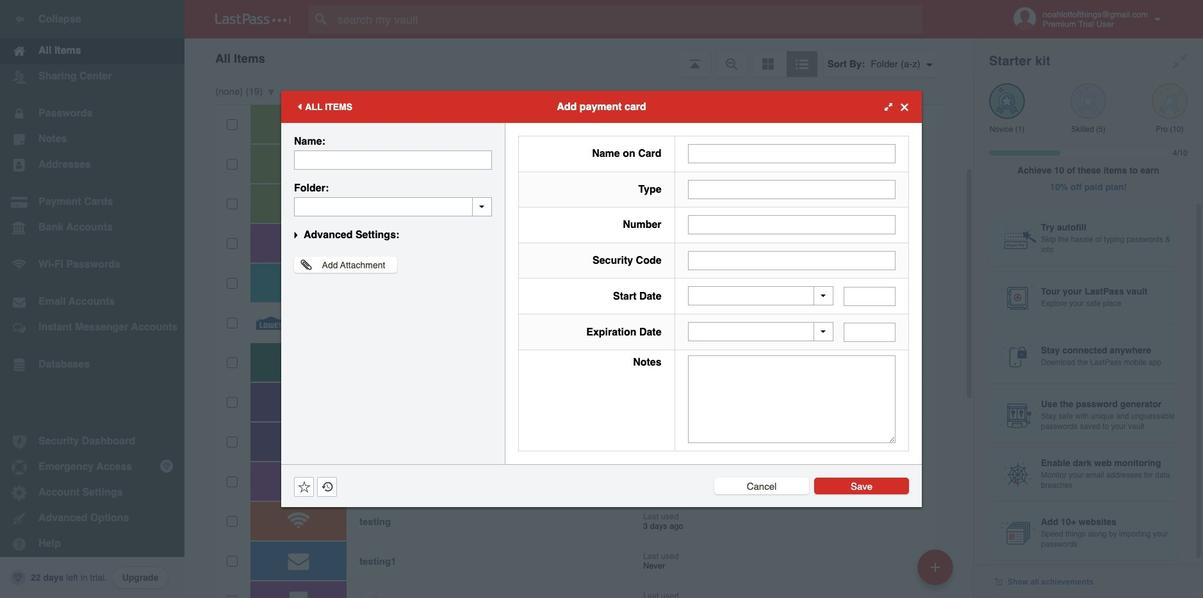 Task type: locate. For each thing, give the bounding box(es) containing it.
None text field
[[688, 144, 896, 164], [688, 216, 896, 235], [844, 287, 896, 306], [844, 323, 896, 342], [688, 144, 896, 164], [688, 216, 896, 235], [844, 287, 896, 306], [844, 323, 896, 342]]

dialog
[[281, 91, 922, 508]]

Search search field
[[309, 5, 948, 33]]

main navigation navigation
[[0, 0, 185, 599]]

None text field
[[294, 151, 492, 170], [688, 180, 896, 199], [294, 197, 492, 217], [688, 251, 896, 270], [688, 356, 896, 444], [294, 151, 492, 170], [688, 180, 896, 199], [294, 197, 492, 217], [688, 251, 896, 270], [688, 356, 896, 444]]



Task type: describe. For each thing, give the bounding box(es) containing it.
vault options navigation
[[185, 38, 974, 77]]

search my vault text field
[[309, 5, 948, 33]]

new item navigation
[[913, 546, 962, 599]]

lastpass image
[[215, 13, 291, 25]]

new item image
[[931, 563, 940, 572]]



